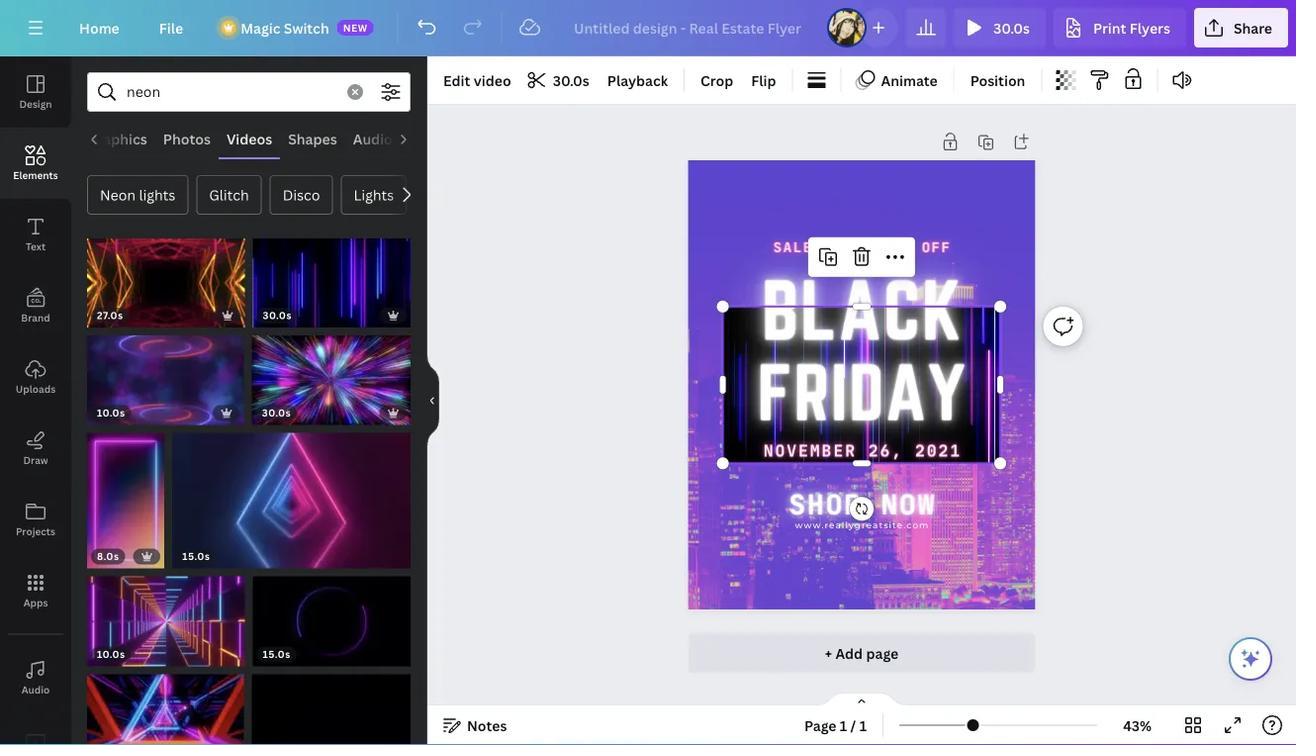 Task type: describe. For each thing, give the bounding box(es) containing it.
page 1 / 1
[[804, 716, 867, 735]]

brand button
[[0, 270, 71, 341]]

1 1 from the left
[[840, 716, 847, 735]]

shop now
[[789, 487, 936, 521]]

Search elements search field
[[127, 73, 335, 111]]

home link
[[63, 8, 135, 47]]

file
[[159, 18, 183, 37]]

shapes
[[288, 129, 337, 148]]

magic switch
[[241, 18, 329, 37]]

november
[[764, 440, 857, 460]]

15.0s group for 1st 10.0s group from the bottom
[[253, 565, 411, 667]]

1 vertical spatial audio button
[[0, 642, 71, 713]]

hide image
[[426, 353, 439, 448]]

animate
[[881, 71, 938, 90]]

apps button
[[0, 555, 71, 626]]

friday
[[758, 350, 967, 434]]

1 group from the left
[[87, 663, 244, 745]]

draw
[[23, 453, 48, 467]]

Design title text field
[[558, 8, 819, 47]]

edit video button
[[435, 64, 519, 96]]

up
[[823, 239, 843, 255]]

brand
[[21, 311, 50, 324]]

position button
[[963, 64, 1033, 96]]

1 10.0s group from the top
[[87, 324, 244, 425]]

flyers
[[1130, 18, 1171, 37]]

position
[[970, 71, 1026, 90]]

now
[[881, 487, 936, 521]]

off
[[922, 239, 952, 255]]

draw button
[[0, 413, 71, 484]]

playback button
[[599, 64, 676, 96]]

page
[[866, 644, 899, 662]]

animate button
[[850, 64, 946, 96]]

neon
[[100, 186, 136, 204]]

30.0s group for 10.0s
[[252, 324, 411, 425]]

frames
[[408, 129, 457, 148]]

crop
[[701, 71, 734, 90]]

glitch button
[[196, 175, 262, 215]]

27.0s group
[[87, 227, 245, 328]]

video
[[474, 71, 511, 90]]

uploads button
[[0, 341, 71, 413]]

50%
[[882, 239, 912, 255]]

elements
[[13, 168, 58, 182]]

new
[[343, 21, 368, 34]]

2 group from the left
[[252, 663, 411, 745]]

frames button
[[400, 120, 465, 157]]

side panel tab list
[[0, 56, 71, 745]]

share
[[1234, 18, 1273, 37]]

november 26, 2021
[[764, 440, 962, 460]]

notes
[[467, 716, 507, 735]]

glitch
[[209, 186, 249, 204]]

apps
[[23, 596, 48, 609]]

photos
[[163, 129, 210, 148]]

to
[[853, 239, 873, 255]]

magic
[[241, 18, 281, 37]]

1 horizontal spatial 15.0s
[[263, 648, 291, 661]]

videos
[[226, 129, 272, 148]]

0 horizontal spatial 30.0s button
[[521, 64, 597, 96]]

2 1 from the left
[[860, 716, 867, 735]]



Task type: locate. For each thing, give the bounding box(es) containing it.
1 horizontal spatial 30.0s button
[[954, 8, 1046, 47]]

audio down apps
[[21, 683, 50, 696]]

10.0s group down "27.0s"
[[87, 324, 244, 425]]

0 horizontal spatial audio
[[21, 683, 50, 696]]

30.0s button
[[954, 8, 1046, 47], [521, 64, 597, 96]]

audio
[[353, 129, 392, 148], [21, 683, 50, 696]]

text
[[26, 239, 46, 253]]

30.0s button inside main menu bar
[[954, 8, 1046, 47]]

1 vertical spatial 10.0s group
[[87, 565, 245, 667]]

+
[[825, 644, 832, 662]]

print flyers
[[1093, 18, 1171, 37]]

print flyers button
[[1054, 8, 1186, 47]]

black
[[762, 266, 963, 355]]

www.reallygreatsite.com
[[795, 520, 930, 531]]

file button
[[143, 8, 199, 47]]

1 vertical spatial 15.0s
[[263, 648, 291, 661]]

30.0s button up position
[[954, 8, 1046, 47]]

crop button
[[693, 64, 741, 96]]

30.0s button right the video
[[521, 64, 597, 96]]

notes button
[[435, 709, 515, 741]]

1 vertical spatial 30.0s button
[[521, 64, 597, 96]]

add
[[836, 644, 863, 662]]

27.0s
[[97, 309, 123, 322]]

1 left /
[[840, 716, 847, 735]]

flip button
[[743, 64, 784, 96]]

10.0s group down '8.0s'
[[87, 565, 245, 667]]

15.0s group for 8.0s "group"
[[172, 421, 411, 569]]

30.0s
[[993, 18, 1030, 37], [553, 71, 590, 90], [263, 309, 292, 322], [262, 406, 291, 420]]

30.0s group
[[253, 227, 411, 328], [252, 324, 411, 425]]

1
[[840, 716, 847, 735], [860, 716, 867, 735]]

2021
[[915, 440, 962, 460]]

audio inside side panel tab list
[[21, 683, 50, 696]]

elements button
[[0, 128, 71, 199]]

show pages image
[[814, 692, 909, 708]]

audio up lights button
[[353, 129, 392, 148]]

home
[[79, 18, 120, 37]]

1 horizontal spatial audio button
[[345, 120, 400, 157]]

10.0s group
[[87, 324, 244, 425], [87, 565, 245, 667]]

projects
[[16, 524, 55, 538]]

disco
[[283, 186, 320, 204]]

0 horizontal spatial group
[[87, 663, 244, 745]]

+ add page button
[[688, 633, 1035, 673]]

edit video
[[443, 71, 511, 90]]

disco button
[[270, 175, 333, 215]]

0 vertical spatial audio
[[353, 129, 392, 148]]

0 horizontal spatial audio button
[[0, 642, 71, 713]]

15.0s group
[[172, 421, 411, 569], [253, 565, 411, 667]]

1 10.0s from the top
[[97, 406, 125, 420]]

1 horizontal spatial group
[[252, 663, 411, 745]]

sale up to 50% off
[[774, 239, 952, 255]]

1 horizontal spatial audio
[[353, 129, 392, 148]]

10.0s right side panel tab list
[[97, 406, 125, 420]]

sale
[[774, 239, 813, 255]]

projects button
[[0, 484, 71, 555]]

audio button
[[345, 120, 400, 157], [0, 642, 71, 713]]

+ add page
[[825, 644, 899, 662]]

canva assistant image
[[1239, 647, 1263, 671]]

30.0s inside main menu bar
[[993, 18, 1030, 37]]

0 vertical spatial audio button
[[345, 120, 400, 157]]

10.0s
[[97, 406, 125, 420], [97, 648, 125, 661]]

design button
[[0, 56, 71, 128]]

0 horizontal spatial 1
[[840, 716, 847, 735]]

switch
[[284, 18, 329, 37]]

lights button
[[341, 175, 407, 215]]

playback
[[607, 71, 668, 90]]

0 vertical spatial 10.0s group
[[87, 324, 244, 425]]

design
[[19, 97, 52, 110]]

30.0s group for 27.0s
[[253, 227, 411, 328]]

1 horizontal spatial 1
[[860, 716, 867, 735]]

lights
[[139, 186, 176, 204]]

page
[[804, 716, 837, 735]]

neon lights
[[100, 186, 176, 204]]

/
[[851, 716, 856, 735]]

8.0s group
[[87, 421, 164, 569]]

neon lights button
[[87, 175, 188, 215]]

1 vertical spatial audio
[[21, 683, 50, 696]]

print
[[1093, 18, 1126, 37]]

26,
[[869, 440, 904, 460]]

2 10.0s group from the top
[[87, 565, 245, 667]]

0 vertical spatial 30.0s button
[[954, 8, 1046, 47]]

0 vertical spatial 10.0s
[[97, 406, 125, 420]]

0 horizontal spatial 15.0s
[[182, 550, 210, 563]]

43%
[[1123, 716, 1152, 735]]

1 vertical spatial 10.0s
[[97, 648, 125, 661]]

videos button
[[218, 120, 280, 157]]

1 right /
[[860, 716, 867, 735]]

photos button
[[155, 120, 218, 157]]

8.0s
[[97, 550, 119, 563]]

main menu bar
[[0, 0, 1296, 56]]

group
[[87, 663, 244, 745], [252, 663, 411, 745]]

graphics button
[[79, 120, 155, 157]]

text button
[[0, 199, 71, 270]]

edit
[[443, 71, 470, 90]]

lights
[[354, 186, 394, 204]]

0 vertical spatial 15.0s
[[182, 550, 210, 563]]

10.0s down '8.0s'
[[97, 648, 125, 661]]

flip
[[751, 71, 776, 90]]

shapes button
[[280, 120, 345, 157]]

43% button
[[1105, 709, 1170, 741]]

share button
[[1194, 8, 1288, 47]]

shop
[[789, 487, 863, 521]]

audio button up lights button
[[345, 120, 400, 157]]

2 10.0s from the top
[[97, 648, 125, 661]]

graphics
[[87, 129, 147, 148]]

audio button down apps
[[0, 642, 71, 713]]

15.0s
[[182, 550, 210, 563], [263, 648, 291, 661]]

uploads
[[16, 382, 56, 395]]



Task type: vqa. For each thing, say whether or not it's contained in the screenshot.
and in the Text to Video Dream up your video and turn it into reality
no



